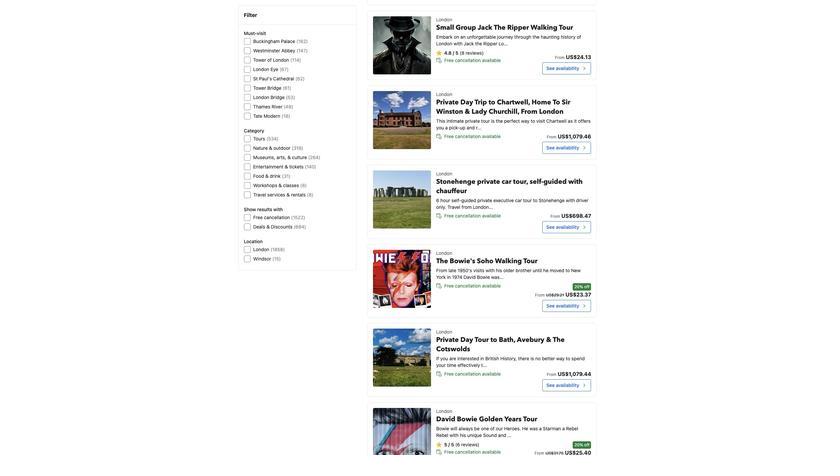 Task type: locate. For each thing, give the bounding box(es) containing it.
until
[[533, 268, 543, 273]]

effectively
[[458, 363, 481, 368]]

eye
[[271, 66, 279, 72]]

0 vertical spatial way
[[522, 118, 530, 124]]

off inside 20% off from us$29.21 us$23.37
[[585, 284, 590, 289]]

london inside london david bowie golden years tour bowie will always be one of our heroes. he was a starman a rebel rebel with his unique sound and ...
[[437, 409, 453, 414]]

rebel up 5 / 5 (6 reviews)
[[437, 433, 449, 438]]

0 vertical spatial the
[[533, 34, 540, 40]]

(8)
[[301, 183, 307, 188], [307, 192, 314, 198]]

of inside london small group jack the ripper walking tour embark on an unforgettable journey through the haunting history of london with jack the ripper lo...
[[577, 34, 582, 40]]

windsor
[[253, 256, 271, 262]]

(162)
[[297, 38, 308, 44]]

see availability down from us$698.47
[[547, 224, 580, 230]]

day left trip at top right
[[461, 98, 474, 107]]

2 vertical spatial the
[[553, 335, 565, 344]]

1 horizontal spatial walking
[[531, 23, 558, 32]]

1 horizontal spatial in
[[481, 356, 485, 362]]

see availability down us$29.21
[[547, 303, 580, 309]]

buckingham palace (162)
[[253, 38, 308, 44]]

visit up 'buckingham'
[[257, 30, 266, 36]]

stonehenge private car tour, self-guided with chauffeur image
[[373, 171, 431, 229]]

to inside london the bowie's soho walking tour from late 1950's visits with his older brother until he moved to new york in 1974 david bowie was...
[[566, 268, 570, 273]]

0 vertical spatial /
[[453, 50, 455, 56]]

(114)
[[291, 57, 301, 63]]

and inside london david bowie golden years tour bowie will always be one of our heroes. he was a starman a rebel rebel with his unique sound and ...
[[499, 433, 507, 438]]

availability for private day trip to chartwell, home to sir winston & lady churchill, from london
[[557, 145, 580, 151]]

you inside 'london private day trip to chartwell, home to sir winston & lady churchill, from london this intimate private tour is the perfect way to visit chartwell as it offers you a pick-up and r...'
[[437, 125, 444, 131]]

to left 'new' at the right
[[566, 268, 570, 273]]

london
[[437, 17, 453, 22], [437, 41, 453, 46], [273, 57, 289, 63], [253, 66, 270, 72], [437, 92, 453, 97], [253, 94, 270, 100], [540, 107, 564, 116], [437, 171, 453, 177], [253, 247, 270, 252], [437, 250, 453, 256], [437, 329, 453, 335], [437, 409, 453, 414]]

rebel up 20% off
[[567, 426, 579, 432]]

in down late
[[448, 274, 451, 280]]

0 vertical spatial travel
[[253, 192, 266, 198]]

see availability for private day trip to chartwell, home to sir winston & lady churchill, from london
[[547, 145, 580, 151]]

4 see availability from the top
[[547, 303, 580, 309]]

of
[[577, 34, 582, 40], [268, 57, 272, 63], [491, 426, 495, 432]]

from down the "home"
[[522, 107, 538, 116]]

see availability for the bowie's soho walking tour
[[547, 303, 580, 309]]

& left lady
[[465, 107, 470, 116]]

available for trip
[[483, 134, 501, 139]]

travel down 'hour'
[[448, 204, 461, 210]]

private
[[466, 118, 480, 124], [478, 177, 501, 186], [478, 198, 493, 203]]

2 horizontal spatial a
[[563, 426, 565, 432]]

0 horizontal spatial self-
[[452, 198, 462, 203]]

& down 'classes' at the top of the page
[[287, 192, 290, 198]]

jack up unforgettable
[[478, 23, 493, 32]]

with up driver
[[569, 177, 583, 186]]

way right better
[[557, 356, 565, 362]]

5
[[456, 50, 459, 56], [445, 442, 448, 448], [452, 442, 455, 448]]

private for private day tour to bath, avebury & the cotswolds
[[437, 335, 459, 344]]

is down "churchill,"
[[492, 118, 495, 124]]

20%
[[575, 284, 584, 289], [575, 443, 584, 448]]

classes
[[283, 183, 299, 188]]

2 day from the top
[[461, 335, 474, 344]]

reviews)
[[466, 50, 484, 56], [462, 442, 480, 448]]

tour inside london stonehenge private car tour, self-guided with chauffeur 6 hour self-guided private executive car tour to stonehenge with driver only.  travel from london...
[[524, 198, 532, 203]]

heroes.
[[505, 426, 522, 432]]

2 free cancellation available from the top
[[445, 134, 501, 139]]

1 see from the top
[[547, 65, 555, 71]]

1 private from the top
[[437, 98, 459, 107]]

to down the "home"
[[531, 118, 536, 124]]

0 vertical spatial bridge
[[268, 85, 282, 91]]

20% inside 20% off from us$29.21 us$23.37
[[575, 284, 584, 289]]

from us$24.13
[[556, 54, 592, 60]]

if
[[437, 356, 440, 362]]

0 horizontal spatial the
[[476, 41, 483, 46]]

2 off from the top
[[585, 443, 590, 448]]

bridge up the london bridge (53)
[[268, 85, 282, 91]]

with inside london small group jack the ripper walking tour embark on an unforgettable journey through the haunting history of london with jack the ripper lo...
[[454, 41, 463, 46]]

1 vertical spatial guided
[[462, 198, 477, 203]]

3 available from the top
[[483, 213, 501, 219]]

and down our
[[499, 433, 507, 438]]

2 see availability from the top
[[547, 145, 580, 151]]

available down t...
[[483, 371, 501, 377]]

2 availability from the top
[[557, 145, 580, 151]]

private up r...
[[466, 118, 480, 124]]

from
[[462, 204, 472, 210]]

off
[[585, 284, 590, 289], [585, 443, 590, 448]]

0 horizontal spatial visit
[[257, 30, 266, 36]]

tour down tour,
[[524, 198, 532, 203]]

ripper up through
[[508, 23, 530, 32]]

1 horizontal spatial is
[[531, 356, 535, 362]]

1 horizontal spatial car
[[516, 198, 522, 203]]

1 vertical spatial his
[[460, 433, 467, 438]]

hour
[[441, 198, 451, 203]]

1 tower from the top
[[253, 57, 266, 63]]

visit left chartwell
[[537, 118, 546, 124]]

tour up british
[[475, 335, 489, 344]]

2 vertical spatial of
[[491, 426, 495, 432]]

& inside 'london private day trip to chartwell, home to sir winston & lady churchill, from london this intimate private tour is the perfect way to visit chartwell as it offers you a pick-up and r...'
[[465, 107, 470, 116]]

self- down chauffeur
[[452, 198, 462, 203]]

private for private day trip to chartwell, home to sir winston & lady churchill, from london
[[437, 98, 459, 107]]

to right "executive"
[[534, 198, 538, 203]]

1 off from the top
[[585, 284, 590, 289]]

0 horizontal spatial his
[[460, 433, 467, 438]]

cancellation down 4.8 / 5 (8 reviews)
[[456, 57, 481, 63]]

0 vertical spatial you
[[437, 125, 444, 131]]

stonehenge up chauffeur
[[437, 177, 476, 186]]

free down pick- at right top
[[445, 134, 454, 139]]

london inside london stonehenge private car tour, self-guided with chauffeur 6 hour self-guided private executive car tour to stonehenge with driver only.  travel from london...
[[437, 171, 453, 177]]

5 free cancellation available from the top
[[445, 371, 501, 377]]

0 vertical spatial self-
[[530, 177, 544, 186]]

sir
[[562, 98, 571, 107]]

see for private day tour to bath, avebury & the cotswolds
[[547, 383, 555, 388]]

available for car
[[483, 213, 501, 219]]

this
[[437, 118, 446, 124]]

1 vertical spatial is
[[531, 356, 535, 362]]

drink
[[270, 173, 281, 179]]

car right "executive"
[[516, 198, 522, 203]]

bowie inside london the bowie's soho walking tour from late 1950's visits with his older brother until he moved to new york in 1974 david bowie was...
[[478, 274, 490, 280]]

small group jack the ripper walking tour image
[[373, 16, 431, 75]]

westminster
[[253, 48, 280, 53]]

see down from us$698.47
[[547, 224, 555, 230]]

be
[[475, 426, 480, 432]]

5 available from the top
[[483, 371, 501, 377]]

0 horizontal spatial jack
[[464, 41, 474, 46]]

(147)
[[297, 48, 308, 53]]

free cancellation available down effectively
[[445, 371, 501, 377]]

from inside from us$1,079.46
[[547, 135, 557, 140]]

1 vertical spatial off
[[585, 443, 590, 448]]

0 horizontal spatial rebel
[[437, 433, 449, 438]]

as
[[568, 118, 573, 124]]

with down "on"
[[454, 41, 463, 46]]

0 horizontal spatial guided
[[462, 198, 477, 203]]

day inside 'london private day trip to chartwell, home to sir winston & lady churchill, from london this intimate private tour is the perfect way to visit chartwell as it offers you a pick-up and r...'
[[461, 98, 474, 107]]

0 vertical spatial of
[[577, 34, 582, 40]]

1 horizontal spatial /
[[453, 50, 455, 56]]

see availability down from us$1,079.46
[[547, 145, 580, 151]]

stonehenge up from us$698.47
[[539, 198, 565, 203]]

reviews) for bowie
[[462, 442, 480, 448]]

4 availability from the top
[[557, 303, 580, 309]]

palace
[[281, 38, 295, 44]]

london for london (1858)
[[253, 247, 270, 252]]

the inside london the bowie's soho walking tour from late 1950's visits with his older brother until he moved to new york in 1974 david bowie was...
[[437, 257, 449, 266]]

0 vertical spatial bowie
[[478, 274, 490, 280]]

thames river (48)
[[253, 104, 293, 109]]

is
[[492, 118, 495, 124], [531, 356, 535, 362]]

(8) right rentals at the top of page
[[307, 192, 314, 198]]

free cancellation available
[[445, 57, 501, 63], [445, 134, 501, 139], [445, 213, 501, 219], [445, 283, 501, 289], [445, 371, 501, 377], [445, 449, 501, 455]]

from down chartwell
[[547, 135, 557, 140]]

6
[[437, 198, 440, 203]]

0 vertical spatial jack
[[478, 23, 493, 32]]

r...
[[476, 125, 482, 131]]

2 private from the top
[[437, 335, 459, 344]]

available down the sound
[[483, 449, 501, 455]]

tower for tower bridge (61)
[[253, 85, 266, 91]]

david inside london david bowie golden years tour bowie will always be one of our heroes. he was a starman a rebel rebel with his unique sound and ...
[[437, 415, 456, 424]]

way inside 'london private day trip to chartwell, home to sir winston & lady churchill, from london this intimate private tour is the perfect way to visit chartwell as it offers you a pick-up and r...'
[[522, 118, 530, 124]]

2 horizontal spatial the
[[553, 335, 565, 344]]

1 vertical spatial private
[[437, 335, 459, 344]]

4 see from the top
[[547, 303, 555, 309]]

food & drink (31)
[[253, 173, 291, 179]]

0 horizontal spatial is
[[492, 118, 495, 124]]

3 see from the top
[[547, 224, 555, 230]]

2 horizontal spatial the
[[533, 34, 540, 40]]

tour up r...
[[482, 118, 490, 124]]

5 for david
[[452, 442, 455, 448]]

1 vertical spatial (8)
[[307, 192, 314, 198]]

london up the small
[[437, 17, 453, 22]]

3 free cancellation available from the top
[[445, 213, 501, 219]]

executive
[[494, 198, 514, 203]]

london for london eye (67)
[[253, 66, 270, 72]]

1 vertical spatial /
[[449, 442, 450, 448]]

0 vertical spatial private
[[437, 98, 459, 107]]

from up york
[[437, 268, 448, 273]]

london up chauffeur
[[437, 171, 453, 177]]

free cancellation available for soho
[[445, 283, 501, 289]]

tour up was
[[524, 415, 538, 424]]

2 horizontal spatial 5
[[456, 50, 459, 56]]

see for stonehenge private car tour, self-guided with chauffeur
[[547, 224, 555, 230]]

the up journey
[[494, 23, 506, 32]]

london for london small group jack the ripper walking tour embark on an unforgettable journey through the haunting history of london with jack the ripper lo...
[[437, 17, 453, 22]]

in up t...
[[481, 356, 485, 362]]

0 horizontal spatial way
[[522, 118, 530, 124]]

day up cotswolds
[[461, 335, 474, 344]]

available down was...
[[483, 283, 501, 289]]

of inside london david bowie golden years tour bowie will always be one of our heroes. he was a starman a rebel rebel with his unique sound and ...
[[491, 426, 495, 432]]

5 see availability from the top
[[547, 383, 580, 388]]

with up was...
[[486, 268, 495, 273]]

tower down st
[[253, 85, 266, 91]]

see down from us$1,079.44
[[547, 383, 555, 388]]

you inside london private day tour to bath, avebury & the cotswolds if you are interested in british history, there is no better way to spend your time effectively t...
[[441, 356, 449, 362]]

travel down workshops
[[253, 192, 266, 198]]

modern
[[264, 113, 281, 119]]

see availability
[[547, 65, 580, 71], [547, 145, 580, 151], [547, 224, 580, 230], [547, 303, 580, 309], [547, 383, 580, 388]]

the down unforgettable
[[476, 41, 483, 46]]

in inside london private day tour to bath, avebury & the cotswolds if you are interested in british history, there is no better way to spend your time effectively t...
[[481, 356, 485, 362]]

availability for private day tour to bath, avebury & the cotswolds
[[557, 383, 580, 388]]

reviews) right (8
[[466, 50, 484, 56]]

from left us$698.47
[[551, 214, 561, 219]]

3 see availability from the top
[[547, 224, 580, 230]]

1 vertical spatial tower
[[253, 85, 266, 91]]

0 horizontal spatial in
[[448, 274, 451, 280]]

guided
[[544, 177, 567, 186], [462, 198, 477, 203]]

0 horizontal spatial car
[[502, 177, 512, 186]]

0 horizontal spatial the
[[437, 257, 449, 266]]

history,
[[501, 356, 517, 362]]

2 available from the top
[[483, 134, 501, 139]]

moved
[[550, 268, 565, 273]]

6 free cancellation available from the top
[[445, 449, 501, 455]]

off for 20% off from us$29.21 us$23.37
[[585, 284, 590, 289]]

see for the bowie's soho walking tour
[[547, 303, 555, 309]]

1 horizontal spatial self-
[[530, 177, 544, 186]]

2 tower from the top
[[253, 85, 266, 91]]

your
[[437, 363, 446, 368]]

1 vertical spatial walking
[[496, 257, 522, 266]]

thames
[[253, 104, 271, 109]]

1 availability from the top
[[557, 65, 580, 71]]

private up london...
[[478, 198, 493, 203]]

jack down an
[[464, 41, 474, 46]]

& right the deals
[[267, 224, 270, 230]]

0 vertical spatial ripper
[[508, 23, 530, 32]]

3 availability from the top
[[557, 224, 580, 230]]

...
[[508, 433, 512, 438]]

1 vertical spatial the
[[437, 257, 449, 266]]

private inside 'london private day trip to chartwell, home to sir winston & lady churchill, from london this intimate private tour is the perfect way to visit chartwell as it offers you a pick-up and r...'
[[437, 98, 459, 107]]

to left spend
[[567, 356, 571, 362]]

2 20% from the top
[[575, 443, 584, 448]]

day inside london private day tour to bath, avebury & the cotswolds if you are interested in british history, there is no better way to spend your time effectively t...
[[461, 335, 474, 344]]

see down haunting
[[547, 65, 555, 71]]

1 20% from the top
[[575, 284, 584, 289]]

0 horizontal spatial david
[[437, 415, 456, 424]]

london for london the bowie's soho walking tour from late 1950's visits with his older brother until he moved to new york in 1974 david bowie was...
[[437, 250, 453, 256]]

cancellation up deals & discounts (684)
[[264, 215, 290, 220]]

london up paul's on the top
[[253, 66, 270, 72]]

(67)
[[280, 66, 289, 72]]

0 vertical spatial rebel
[[567, 426, 579, 432]]

0 horizontal spatial tour
[[482, 118, 490, 124]]

bowie up always
[[457, 415, 478, 424]]

1 horizontal spatial of
[[491, 426, 495, 432]]

a left pick- at right top
[[446, 125, 448, 131]]

rebel
[[567, 426, 579, 432], [437, 433, 449, 438]]

0 vertical spatial stonehenge
[[437, 177, 476, 186]]

1 vertical spatial reviews)
[[462, 442, 480, 448]]

(62)
[[296, 76, 305, 81]]

0 horizontal spatial ripper
[[484, 41, 498, 46]]

small
[[437, 23, 455, 32]]

see for private day trip to chartwell, home to sir winston & lady churchill, from london
[[547, 145, 555, 151]]

ripper down unforgettable
[[484, 41, 498, 46]]

/
[[453, 50, 455, 56], [449, 442, 450, 448]]

walking inside london small group jack the ripper walking tour embark on an unforgettable journey through the haunting history of london with jack the ripper lo...
[[531, 23, 558, 32]]

from inside london the bowie's soho walking tour from late 1950's visits with his older brother until he moved to new york in 1974 david bowie was...
[[437, 268, 448, 273]]

a right was
[[540, 426, 542, 432]]

0 vertical spatial tour
[[482, 118, 490, 124]]

1 vertical spatial visit
[[537, 118, 546, 124]]

was...
[[492, 274, 504, 280]]

to inside london stonehenge private car tour, self-guided with chauffeur 6 hour self-guided private executive car tour to stonehenge with driver only.  travel from london...
[[534, 198, 538, 203]]

(48)
[[284, 104, 293, 109]]

is left no
[[531, 356, 535, 362]]

available down lady
[[483, 134, 501, 139]]

0 horizontal spatial a
[[446, 125, 448, 131]]

4.8 / 5 (8 reviews)
[[445, 50, 484, 56]]

2 see from the top
[[547, 145, 555, 151]]

/ right 4.8
[[453, 50, 455, 56]]

1 horizontal spatial david
[[464, 274, 476, 280]]

0 vertical spatial visit
[[257, 30, 266, 36]]

1 free cancellation available from the top
[[445, 57, 501, 63]]

0 horizontal spatial /
[[449, 442, 450, 448]]

you down this
[[437, 125, 444, 131]]

to left bath,
[[491, 335, 498, 344]]

deals & discounts (684)
[[253, 224, 306, 230]]

reviews) for group
[[466, 50, 484, 56]]

2 horizontal spatial of
[[577, 34, 582, 40]]

free cancellation (1522)
[[253, 215, 305, 220]]

1 day from the top
[[461, 98, 474, 107]]

private up cotswolds
[[437, 335, 459, 344]]

travel services & rentals (8)
[[253, 192, 314, 198]]

20% for 20% off from us$29.21 us$23.37
[[575, 284, 584, 289]]

availability for the bowie's soho walking tour
[[557, 303, 580, 309]]

see availability for private day tour to bath, avebury & the cotswolds
[[547, 383, 580, 388]]

london inside london private day tour to bath, avebury & the cotswolds if you are interested in british history, there is no better way to spend your time effectively t...
[[437, 329, 453, 335]]

free down 5 / 5 (6 reviews)
[[445, 449, 454, 455]]

20% off
[[575, 443, 590, 448]]

us$29.21
[[547, 293, 565, 298]]

2 vertical spatial the
[[496, 118, 503, 124]]

1 horizontal spatial the
[[496, 118, 503, 124]]

his inside london david bowie golden years tour bowie will always be one of our heroes. he was a starman a rebel rebel with his unique sound and ...
[[460, 433, 467, 438]]

0 vertical spatial day
[[461, 98, 474, 107]]

will
[[451, 426, 458, 432]]

1 horizontal spatial and
[[499, 433, 507, 438]]

tour,
[[514, 177, 529, 186]]

cancellation down effectively
[[456, 371, 481, 377]]

walking up haunting
[[531, 23, 558, 32]]

5 availability from the top
[[557, 383, 580, 388]]

5 see from the top
[[547, 383, 555, 388]]

1 vertical spatial and
[[499, 433, 507, 438]]

the up york
[[437, 257, 449, 266]]

(140)
[[305, 164, 317, 170]]

from inside from us$1,079.44
[[547, 372, 557, 377]]

0 vertical spatial in
[[448, 274, 451, 280]]

free cancellation available for trip
[[445, 134, 501, 139]]

1 vertical spatial day
[[461, 335, 474, 344]]

0 vertical spatial 20%
[[575, 284, 584, 289]]

of left our
[[491, 426, 495, 432]]

way
[[522, 118, 530, 124], [557, 356, 565, 362]]

0 horizontal spatial travel
[[253, 192, 266, 198]]

1 vertical spatial tour
[[524, 198, 532, 203]]

1 horizontal spatial tour
[[524, 198, 532, 203]]

see down us$29.21
[[547, 303, 555, 309]]

london inside london the bowie's soho walking tour from late 1950's visits with his older brother until he moved to new york in 1974 david bowie was...
[[437, 250, 453, 256]]

1 vertical spatial david
[[437, 415, 456, 424]]

0 vertical spatial his
[[496, 268, 503, 273]]

1 vertical spatial bridge
[[271, 94, 285, 100]]

0 vertical spatial david
[[464, 274, 476, 280]]

david down 1950's
[[464, 274, 476, 280]]

private inside london private day tour to bath, avebury & the cotswolds if you are interested in british history, there is no better way to spend your time effectively t...
[[437, 335, 459, 344]]

0 horizontal spatial stonehenge
[[437, 177, 476, 186]]

availability down from us$1,079.44
[[557, 383, 580, 388]]

(31)
[[282, 173, 291, 179]]

from left "us$24.13"
[[556, 55, 565, 60]]

offers
[[579, 118, 591, 124]]

river
[[272, 104, 283, 109]]

from inside 20% off from us$29.21 us$23.37
[[536, 293, 545, 298]]

soho
[[477, 257, 494, 266]]

availability down from us$24.13
[[557, 65, 580, 71]]

and inside 'london private day trip to chartwell, home to sir winston & lady churchill, from london this intimate private tour is the perfect way to visit chartwell as it offers you a pick-up and r...'
[[467, 125, 475, 131]]

st
[[253, 76, 258, 81]]

private up winston
[[437, 98, 459, 107]]

0 vertical spatial the
[[494, 23, 506, 32]]

0 vertical spatial is
[[492, 118, 495, 124]]

a right starman
[[563, 426, 565, 432]]

& right avebury
[[547, 335, 552, 344]]

0 vertical spatial car
[[502, 177, 512, 186]]

abbey
[[282, 48, 296, 53]]

1 vertical spatial 20%
[[575, 443, 584, 448]]

category
[[244, 128, 264, 133]]

/ for small
[[453, 50, 455, 56]]

1 vertical spatial you
[[441, 356, 449, 362]]

tour
[[560, 23, 574, 32], [524, 257, 538, 266], [475, 335, 489, 344], [524, 415, 538, 424]]

in
[[448, 274, 451, 280], [481, 356, 485, 362]]

0 horizontal spatial of
[[268, 57, 272, 63]]

visit
[[257, 30, 266, 36], [537, 118, 546, 124]]

the right through
[[533, 34, 540, 40]]

stonehenge
[[437, 177, 476, 186], [539, 198, 565, 203]]

4 free cancellation available from the top
[[445, 283, 501, 289]]

5 / 5 (6 reviews)
[[445, 442, 480, 448]]

his down always
[[460, 433, 467, 438]]

4 available from the top
[[483, 283, 501, 289]]

london for london bridge (53)
[[253, 94, 270, 100]]

british
[[486, 356, 500, 362]]

availability for stonehenge private car tour, self-guided with chauffeur
[[557, 224, 580, 230]]

free cancellation available down 5 / 5 (6 reviews)
[[445, 449, 501, 455]]

tour up brother
[[524, 257, 538, 266]]

tower bridge (61)
[[253, 85, 292, 91]]

available down lo...
[[483, 57, 501, 63]]

1 vertical spatial rebel
[[437, 433, 449, 438]]

1 horizontal spatial way
[[557, 356, 565, 362]]

chartwell
[[547, 118, 567, 124]]

haunting
[[541, 34, 560, 40]]

1 horizontal spatial the
[[494, 23, 506, 32]]

1 see availability from the top
[[547, 65, 580, 71]]

home
[[532, 98, 552, 107]]

london bridge (53)
[[253, 94, 295, 100]]

0 vertical spatial and
[[467, 125, 475, 131]]

1 vertical spatial stonehenge
[[539, 198, 565, 203]]

london for london david bowie golden years tour bowie will always be one of our heroes. he was a starman a rebel rebel with his unique sound and ...
[[437, 409, 453, 414]]



Task type: vqa. For each thing, say whether or not it's contained in the screenshot.
(534)
yes



Task type: describe. For each thing, give the bounding box(es) containing it.
1 vertical spatial ripper
[[484, 41, 498, 46]]

filter
[[244, 12, 258, 18]]

free down time
[[445, 371, 454, 377]]

from us$1,079.46
[[547, 134, 592, 140]]

free down 4.8
[[445, 57, 454, 63]]

(1522)
[[291, 215, 305, 220]]

one
[[481, 426, 489, 432]]

david bowie golden years tour image
[[373, 408, 431, 455]]

the inside london private day tour to bath, avebury & the cotswolds if you are interested in british history, there is no better way to spend your time effectively t...
[[553, 335, 565, 344]]

1 vertical spatial bowie
[[457, 415, 478, 424]]

(53)
[[286, 94, 295, 100]]

driver
[[577, 198, 589, 203]]

see availability for stonehenge private car tour, self-guided with chauffeur
[[547, 224, 580, 230]]

trip
[[475, 98, 487, 107]]

/ for david
[[449, 442, 450, 448]]

t...
[[482, 363, 487, 368]]

discounts
[[271, 224, 293, 230]]

must-
[[244, 30, 257, 36]]

1 horizontal spatial a
[[540, 426, 542, 432]]

from inside 'london private day trip to chartwell, home to sir winston & lady churchill, from london this intimate private tour is the perfect way to visit chartwell as it offers you a pick-up and r...'
[[522, 107, 538, 116]]

spend
[[572, 356, 585, 362]]

2 vertical spatial bowie
[[437, 426, 450, 432]]

tours (534)
[[253, 136, 279, 142]]

(684)
[[294, 224, 306, 230]]

nature
[[253, 145, 268, 151]]

day for cotswolds
[[461, 335, 474, 344]]

1 horizontal spatial guided
[[544, 177, 567, 186]]

always
[[459, 426, 474, 432]]

from us$1,079.44
[[547, 371, 592, 377]]

st paul's cathedral (62)
[[253, 76, 305, 81]]

& inside london private day tour to bath, avebury & the cotswolds if you are interested in british history, there is no better way to spend your time effectively t...
[[547, 335, 552, 344]]

golden
[[480, 415, 503, 424]]

nature & outdoor (318)
[[253, 145, 304, 151]]

us$23.37
[[566, 292, 592, 298]]

available for soho
[[483, 283, 501, 289]]

from inside from us$698.47
[[551, 214, 561, 219]]

visit inside 'london private day trip to chartwell, home to sir winston & lady churchill, from london this intimate private tour is the perfect way to visit chartwell as it offers you a pick-up and r...'
[[537, 118, 546, 124]]

walking inside london the bowie's soho walking tour from late 1950's visits with his older brother until he moved to new york in 1974 david bowie was...
[[496, 257, 522, 266]]

david inside london the bowie's soho walking tour from late 1950's visits with his older brother until he moved to new york in 1974 david bowie was...
[[464, 274, 476, 280]]

an
[[461, 34, 466, 40]]

the inside london small group jack the ripper walking tour embark on an unforgettable journey through the haunting history of london with jack the ripper lo...
[[494, 23, 506, 32]]

20% off from us$29.21 us$23.37
[[536, 284, 592, 298]]

the inside 'london private day trip to chartwell, home to sir winston & lady churchill, from london this intimate private tour is the perfect way to visit chartwell as it offers you a pick-up and r...'
[[496, 118, 503, 124]]

london the bowie's soho walking tour from late 1950's visits with his older brother until he moved to new york in 1974 david bowie was...
[[437, 250, 581, 280]]

with left driver
[[567, 198, 576, 203]]

1 vertical spatial car
[[516, 198, 522, 203]]

free up the deals
[[253, 215, 263, 220]]

services
[[268, 192, 286, 198]]

is inside 'london private day trip to chartwell, home to sir winston & lady churchill, from london this intimate private tour is the perfect way to visit chartwell as it offers you a pick-up and r...'
[[492, 118, 495, 124]]

winston
[[437, 107, 464, 116]]

outdoor
[[274, 145, 291, 151]]

way inside london private day tour to bath, avebury & the cotswolds if you are interested in british history, there is no better way to spend your time effectively t...
[[557, 356, 565, 362]]

(6
[[456, 442, 461, 448]]

& left drink
[[266, 173, 269, 179]]

arts,
[[277, 155, 287, 160]]

with up free cancellation (1522)
[[274, 207, 283, 212]]

workshops
[[253, 183, 278, 188]]

a inside 'london private day trip to chartwell, home to sir winston & lady churchill, from london this intimate private tour is the perfect way to visit chartwell as it offers you a pick-up and r...'
[[446, 125, 448, 131]]

windsor (15)
[[253, 256, 281, 262]]

to right trip at top right
[[489, 98, 496, 107]]

bath,
[[499, 335, 516, 344]]

westminster abbey (147)
[[253, 48, 308, 53]]

through
[[515, 34, 532, 40]]

& right arts,
[[288, 155, 291, 160]]

interested
[[458, 356, 480, 362]]

us$698.47
[[562, 213, 592, 219]]

1 horizontal spatial stonehenge
[[539, 198, 565, 203]]

with inside london the bowie's soho walking tour from late 1950's visits with his older brother until he moved to new york in 1974 david bowie was...
[[486, 268, 495, 273]]

pick-
[[450, 125, 460, 131]]

the bowie's soho walking tour image
[[373, 250, 431, 308]]

better
[[543, 356, 556, 362]]

1 horizontal spatial jack
[[478, 23, 493, 32]]

free cancellation available for tour
[[445, 371, 501, 377]]

1 horizontal spatial ripper
[[508, 23, 530, 32]]

london for london stonehenge private car tour, self-guided with chauffeur 6 hour self-guided private executive car tour to stonehenge with driver only.  travel from london...
[[437, 171, 453, 177]]

are
[[450, 356, 457, 362]]

see for small group jack the ripper walking tour
[[547, 65, 555, 71]]

older
[[504, 268, 515, 273]]

london for london private day tour to bath, avebury & the cotswolds if you are interested in british history, there is no better way to spend your time effectively t...
[[437, 329, 453, 335]]

1 horizontal spatial rebel
[[567, 426, 579, 432]]

churchill,
[[489, 107, 520, 116]]

sound
[[484, 433, 497, 438]]

tour inside london david bowie golden years tour bowie will always be one of our heroes. he was a starman a rebel rebel with his unique sound and ...
[[524, 415, 538, 424]]

& up travel services & rentals (8)
[[279, 183, 282, 188]]

is inside london private day tour to bath, avebury & the cotswolds if you are interested in british history, there is no better way to spend your time effectively t...
[[531, 356, 535, 362]]

new
[[572, 268, 581, 273]]

london down to at top
[[540, 107, 564, 116]]

tour inside 'london private day trip to chartwell, home to sir winston & lady churchill, from london this intimate private tour is the perfect way to visit chartwell as it offers you a pick-up and r...'
[[482, 118, 490, 124]]

there
[[519, 356, 530, 362]]

1 vertical spatial of
[[268, 57, 272, 63]]

1 available from the top
[[483, 57, 501, 63]]

1 vertical spatial private
[[478, 177, 501, 186]]

2 vertical spatial private
[[478, 198, 493, 203]]

from us$698.47
[[551, 213, 592, 219]]

1 vertical spatial self-
[[452, 198, 462, 203]]

private day tour to bath, avebury & the cotswolds image
[[373, 329, 431, 387]]

us$24.13
[[567, 54, 592, 60]]

availability for small group jack the ripper walking tour
[[557, 65, 580, 71]]

(15)
[[273, 256, 281, 262]]

avebury
[[518, 335, 545, 344]]

london for london private day trip to chartwell, home to sir winston & lady churchill, from london this intimate private tour is the perfect way to visit chartwell as it offers you a pick-up and r...
[[437, 92, 453, 97]]

london...
[[473, 204, 493, 210]]

london small group jack the ripper walking tour embark on an unforgettable journey through the haunting history of london with jack the ripper lo...
[[437, 17, 582, 46]]

tour inside london private day tour to bath, avebury & the cotswolds if you are interested in british history, there is no better way to spend your time effectively t...
[[475, 335, 489, 344]]

day for winston
[[461, 98, 474, 107]]

bridge for london bridge
[[271, 94, 285, 100]]

travel inside london stonehenge private car tour, self-guided with chauffeur 6 hour self-guided private executive car tour to stonehenge with driver only.  travel from london...
[[448, 204, 461, 210]]

1950's
[[458, 268, 473, 273]]

tour inside london the bowie's soho walking tour from late 1950's visits with his older brother until he moved to new york in 1974 david bowie was...
[[524, 257, 538, 266]]

free down 'only.'
[[445, 213, 454, 219]]

private inside 'london private day trip to chartwell, home to sir winston & lady churchill, from london this intimate private tour is the perfect way to visit chartwell as it offers you a pick-up and r...'
[[466, 118, 480, 124]]

0 vertical spatial (8)
[[301, 183, 307, 188]]

london stonehenge private car tour, self-guided with chauffeur 6 hour self-guided private executive car tour to stonehenge with driver only.  travel from london...
[[437, 171, 589, 210]]

cancellation down 5 / 5 (6 reviews)
[[456, 449, 481, 455]]

cancellation down the "up"
[[456, 134, 481, 139]]

tower for tower of london (114)
[[253, 57, 266, 63]]

(8
[[460, 50, 465, 56]]

6 available from the top
[[483, 449, 501, 455]]

free cancellation available for car
[[445, 213, 501, 219]]

london down westminster abbey (147)
[[273, 57, 289, 63]]

private day trip to chartwell, home to sir winston & lady churchill, from london image
[[373, 91, 431, 149]]

& up (31)
[[285, 164, 288, 170]]

up
[[460, 125, 466, 131]]

food
[[253, 173, 264, 179]]

20% for 20% off
[[575, 443, 584, 448]]

tate
[[253, 113, 263, 119]]

from inside from us$24.13
[[556, 55, 565, 60]]

0 horizontal spatial 5
[[445, 442, 448, 448]]

free down york
[[445, 283, 454, 289]]

he
[[523, 426, 529, 432]]

see availability for small group jack the ripper walking tour
[[547, 65, 580, 71]]

show results with
[[244, 207, 283, 212]]

tour inside london small group jack the ripper walking tour embark on an unforgettable journey through the haunting history of london with jack the ripper lo...
[[560, 23, 574, 32]]

london down embark
[[437, 41, 453, 46]]

& down (534)
[[269, 145, 273, 151]]

london eye (67)
[[253, 66, 289, 72]]

must-visit
[[244, 30, 266, 36]]

cancellation down from
[[456, 213, 481, 219]]

5 for small
[[456, 50, 459, 56]]

museums,
[[253, 155, 276, 160]]

to
[[553, 98, 561, 107]]

in inside london the bowie's soho walking tour from late 1950's visits with his older brother until he moved to new york in 1974 david bowie was...
[[448, 274, 451, 280]]

visits
[[474, 268, 485, 273]]

london private day tour to bath, avebury & the cotswolds if you are interested in british history, there is no better way to spend your time effectively t...
[[437, 329, 585, 368]]

chartwell,
[[497, 98, 531, 107]]

off for 20% off
[[585, 443, 590, 448]]

bridge for tower bridge
[[268, 85, 282, 91]]

available for tour
[[483, 371, 501, 377]]

it
[[575, 118, 577, 124]]

1 vertical spatial the
[[476, 41, 483, 46]]

show
[[244, 207, 256, 212]]

location
[[244, 239, 263, 244]]

us$1,079.44
[[558, 371, 592, 377]]

deals
[[253, 224, 265, 230]]

cancellation down the 1974
[[456, 283, 481, 289]]

london private day trip to chartwell, home to sir winston & lady churchill, from london this intimate private tour is the perfect way to visit chartwell as it offers you a pick-up and r...
[[437, 92, 591, 131]]

cotswolds
[[437, 345, 471, 354]]

(1858)
[[271, 247, 285, 252]]

his inside london the bowie's soho walking tour from late 1950's visits with his older brother until he moved to new york in 1974 david bowie was...
[[496, 268, 503, 273]]

cathedral
[[273, 76, 294, 81]]

with inside london david bowie golden years tour bowie will always be one of our heroes. he was a starman a rebel rebel with his unique sound and ...
[[450, 433, 459, 438]]



